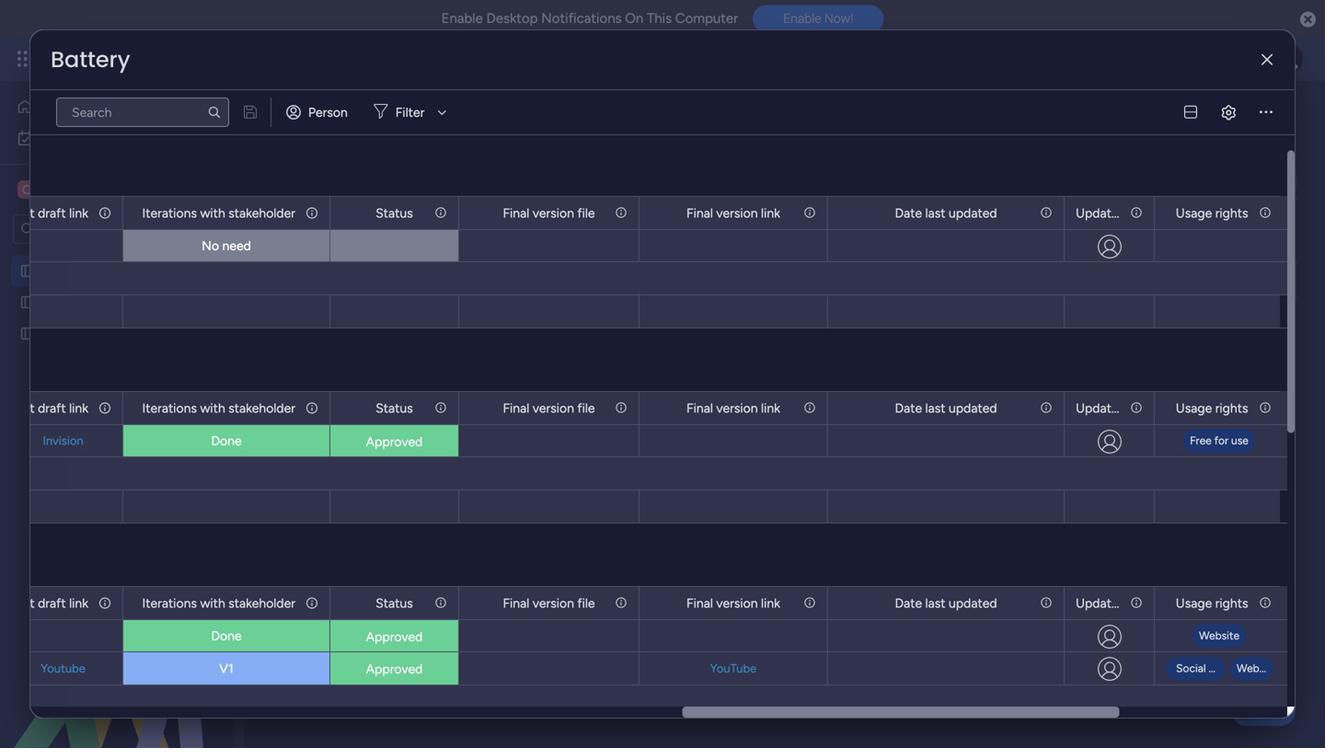 Task type: locate. For each thing, give the bounding box(es) containing it.
0 horizontal spatial enable
[[441, 10, 483, 27]]

enable inside button
[[783, 11, 821, 26]]

creative right c
[[42, 181, 100, 198]]

iterations with stakeholder up v1
[[142, 596, 295, 611]]

1 link from the top
[[69, 205, 88, 221]]

draft down "workspace selection" element
[[38, 205, 66, 221]]

1st draft link field
[[14, 203, 93, 223], [14, 398, 93, 418], [14, 593, 93, 613]]

invision
[[43, 434, 83, 448]]

1st for first the 1st draft link field from the top of the page
[[18, 205, 35, 221]]

youtube
[[41, 661, 85, 676]]

public board image left website
[[19, 325, 37, 342]]

0 vertical spatial 1st draft link
[[18, 205, 88, 221]]

Battery field
[[46, 44, 135, 75]]

0 vertical spatial person
[[308, 104, 348, 120]]

iterations with stakeholder field up v1
[[138, 593, 300, 613]]

filter
[[396, 104, 425, 120], [713, 222, 742, 237]]

2 vertical spatial 1st draft link field
[[14, 593, 93, 613]]

this
[[647, 10, 672, 27]]

1 vertical spatial draft
[[38, 400, 66, 416]]

home
[[40, 99, 76, 115]]

1 vertical spatial iterations
[[142, 400, 197, 416]]

2 draft from the top
[[38, 400, 66, 416]]

need
[[222, 238, 251, 254]]

(dam)
[[674, 95, 768, 136], [196, 263, 233, 279]]

0 horizontal spatial (dam)
[[196, 263, 233, 279]]

0 vertical spatial arrow down image
[[431, 101, 453, 123]]

draft
[[38, 205, 66, 221], [38, 400, 66, 416], [38, 596, 66, 611]]

0 vertical spatial person button
[[279, 98, 359, 127]]

1 horizontal spatial person button
[[599, 215, 678, 244]]

1 vertical spatial filter
[[713, 222, 742, 237]]

0 vertical spatial iterations with stakeholder field
[[138, 203, 300, 223]]

public board image down workspace image
[[19, 262, 37, 280]]

no
[[202, 238, 219, 254]]

v1
[[219, 661, 234, 677]]

1 public board image from the top
[[19, 262, 37, 280]]

enable desktop notifications on this computer
[[441, 10, 738, 27]]

2 with from the top
[[200, 400, 225, 416]]

3 with from the top
[[200, 596, 225, 611]]

3 iterations from the top
[[142, 596, 197, 611]]

1 vertical spatial person button
[[599, 215, 678, 244]]

1 1st draft link field from the top
[[14, 203, 93, 223]]

angle down image
[[363, 223, 372, 236]]

creative
[[42, 181, 100, 198], [43, 295, 92, 310]]

2 vertical spatial iterations with stakeholder
[[142, 596, 295, 611]]

1 iterations with stakeholder from the top
[[142, 205, 295, 221]]

1 vertical spatial filter button
[[684, 215, 771, 244]]

iterations
[[142, 205, 197, 221], [142, 400, 197, 416], [142, 596, 197, 611]]

1st draft link down workspace image
[[18, 205, 88, 221]]

Search field
[[533, 217, 588, 242]]

enable left desktop
[[441, 10, 483, 27]]

0 vertical spatial creative
[[42, 181, 100, 198]]

workspace selection element
[[17, 179, 148, 201]]

2 vertical spatial 1st draft link
[[18, 596, 88, 611]]

2 enable from the left
[[783, 11, 821, 26]]

1 horizontal spatial asset
[[316, 222, 347, 237]]

asset
[[379, 95, 457, 136], [316, 222, 347, 237], [83, 263, 114, 279]]

filter for rightmost arrow down image
[[713, 222, 742, 237]]

None search field
[[56, 98, 229, 127]]

draft up invision
[[38, 400, 66, 416]]

1 iterations with stakeholder field from the top
[[138, 203, 300, 223]]

public board image
[[19, 262, 37, 280], [19, 294, 37, 311], [19, 325, 37, 342]]

website homepage redesign
[[43, 326, 208, 341]]

iterations with stakeholder
[[142, 205, 295, 221], [142, 400, 295, 416], [142, 596, 295, 611]]

0 horizontal spatial asset
[[83, 263, 114, 279]]

0 horizontal spatial digital asset management (dam)
[[43, 263, 233, 279]]

c
[[22, 182, 31, 197]]

link up invision
[[69, 400, 88, 416]]

creative for creative assets
[[42, 181, 100, 198]]

2 stakeholder from the top
[[228, 400, 295, 416]]

1 vertical spatial iterations with stakeholder
[[142, 400, 295, 416]]

column information image
[[98, 401, 112, 416], [305, 401, 319, 416], [98, 596, 112, 611]]

1 horizontal spatial enable
[[783, 11, 821, 26]]

Iterations with stakeholder field
[[138, 203, 300, 223], [138, 398, 300, 418], [138, 593, 300, 613]]

link down "workspace selection" element
[[69, 205, 88, 221]]

1 vertical spatial management
[[117, 263, 193, 279]]

invite
[[1204, 108, 1236, 124]]

2 vertical spatial public board image
[[19, 325, 37, 342]]

enable
[[441, 10, 483, 27], [783, 11, 821, 26]]

3 public board image from the top
[[19, 325, 37, 342]]

0 vertical spatial done
[[211, 433, 242, 449]]

with up v1
[[200, 596, 225, 611]]

creative assets
[[42, 181, 145, 198]]

2 1st from the top
[[18, 400, 35, 416]]

2 vertical spatial draft
[[38, 596, 66, 611]]

1 vertical spatial arrow down image
[[749, 218, 771, 240]]

2 vertical spatial iterations with stakeholder field
[[138, 593, 300, 613]]

1 horizontal spatial filter
[[713, 222, 742, 237]]

2 vertical spatial 1st
[[18, 596, 35, 611]]

0 vertical spatial filter
[[396, 104, 425, 120]]

enable for enable desktop notifications on this computer
[[441, 10, 483, 27]]

stakeholder
[[228, 205, 295, 221], [228, 400, 295, 416], [228, 596, 295, 611]]

1 horizontal spatial management
[[464, 95, 666, 136]]

iterations with stakeholder field down redesign
[[138, 398, 300, 418]]

0 horizontal spatial filter button
[[366, 98, 453, 127]]

0 vertical spatial (dam)
[[674, 95, 768, 136]]

1st draft link up youtube at the left of the page
[[18, 596, 88, 611]]

creative for creative requests
[[43, 295, 92, 310]]

0 vertical spatial stakeholder
[[228, 205, 295, 221]]

done
[[211, 433, 242, 449], [211, 628, 242, 644]]

public board image left creative requests
[[19, 294, 37, 311]]

computer
[[675, 10, 738, 27]]

workspace image
[[17, 179, 36, 200]]

filter button
[[366, 98, 453, 127], [684, 215, 771, 244]]

0 vertical spatial 1st
[[18, 205, 35, 221]]

2 vertical spatial asset
[[83, 263, 114, 279]]

1 1st from the top
[[18, 205, 35, 221]]

1 vertical spatial public board image
[[19, 294, 37, 311]]

0 vertical spatial public board image
[[19, 262, 37, 280]]

management
[[464, 95, 666, 136], [117, 263, 193, 279]]

0 vertical spatial 1st draft link field
[[14, 203, 93, 223]]

new
[[286, 222, 313, 237]]

1 1st draft link from the top
[[18, 205, 88, 221]]

desktop
[[486, 10, 538, 27]]

more dots image
[[1260, 106, 1273, 119]]

monday button
[[48, 35, 293, 83]]

person for person 'popup button' to the right
[[628, 222, 667, 237]]

option
[[0, 254, 235, 258]]

0 vertical spatial digital
[[280, 95, 372, 136]]

1st draft link field down workspace image
[[14, 203, 93, 223]]

0 vertical spatial iterations
[[142, 205, 197, 221]]

1 enable from the left
[[441, 10, 483, 27]]

with up the no
[[200, 205, 225, 221]]

0 vertical spatial with
[[200, 205, 225, 221]]

monday
[[82, 48, 145, 69]]

1 vertical spatial 1st draft link
[[18, 400, 88, 416]]

2 vertical spatial link
[[69, 596, 88, 611]]

3 iterations with stakeholder field from the top
[[138, 593, 300, 613]]

1st
[[18, 205, 35, 221], [18, 400, 35, 416], [18, 596, 35, 611]]

1st draft link up invision
[[18, 400, 88, 416]]

creative up website
[[43, 295, 92, 310]]

0 vertical spatial management
[[464, 95, 666, 136]]

0 horizontal spatial management
[[117, 263, 193, 279]]

1 vertical spatial link
[[69, 400, 88, 416]]

1 draft from the top
[[38, 205, 66, 221]]

work
[[63, 130, 91, 146]]

1 horizontal spatial (dam)
[[674, 95, 768, 136]]

1st draft link
[[18, 205, 88, 221], [18, 400, 88, 416], [18, 596, 88, 611]]

2 vertical spatial stakeholder
[[228, 596, 295, 611]]

digital
[[280, 95, 372, 136], [43, 263, 80, 279]]

1 vertical spatial creative
[[43, 295, 92, 310]]

1 vertical spatial person
[[628, 222, 667, 237]]

1 vertical spatial 1st
[[18, 400, 35, 416]]

assets
[[103, 181, 145, 198]]

0 vertical spatial link
[[69, 205, 88, 221]]

enable left now!
[[783, 11, 821, 26]]

1 vertical spatial with
[[200, 400, 225, 416]]

arrow down image
[[431, 101, 453, 123], [749, 218, 771, 240]]

0 horizontal spatial person
[[308, 104, 348, 120]]

1st draft link field up invision
[[14, 398, 93, 418]]

select product image
[[17, 50, 35, 68]]

redesign
[[158, 326, 208, 341]]

1 vertical spatial asset
[[316, 222, 347, 237]]

enable now!
[[783, 11, 854, 26]]

0 horizontal spatial digital
[[43, 263, 80, 279]]

0 horizontal spatial arrow down image
[[431, 101, 453, 123]]

3 1st draft link field from the top
[[14, 593, 93, 613]]

public board image for website homepage redesign
[[19, 325, 37, 342]]

iterations with stakeholder field up no need
[[138, 203, 300, 223]]

0 horizontal spatial filter
[[396, 104, 425, 120]]

add widget button
[[393, 214, 502, 244]]

3 1st from the top
[[18, 596, 35, 611]]

john smith image
[[1274, 44, 1303, 74]]

homepage
[[94, 326, 155, 341]]

1 vertical spatial done
[[211, 628, 242, 644]]

0 vertical spatial digital asset management (dam)
[[280, 95, 768, 136]]

public board image for creative requests
[[19, 294, 37, 311]]

2 horizontal spatial asset
[[379, 95, 457, 136]]

list box
[[0, 252, 235, 598]]

1st for 3rd the 1st draft link field
[[18, 596, 35, 611]]

1 vertical spatial 1st draft link field
[[14, 398, 93, 418]]

digital asset management (dam)
[[280, 95, 768, 136], [43, 263, 233, 279]]

2 vertical spatial with
[[200, 596, 225, 611]]

with down redesign
[[200, 400, 225, 416]]

link up youtube link
[[69, 596, 88, 611]]

column information image
[[98, 206, 112, 220], [305, 206, 319, 220], [305, 596, 319, 611]]

1 horizontal spatial person
[[628, 222, 667, 237]]

0 horizontal spatial person button
[[279, 98, 359, 127]]

creative inside "workspace selection" element
[[42, 181, 100, 198]]

1st draft link field up youtube at the left of the page
[[14, 593, 93, 613]]

person button
[[279, 98, 359, 127], [599, 215, 678, 244]]

1 horizontal spatial filter button
[[684, 215, 771, 244]]

enable now! button
[[753, 5, 884, 32]]

0 vertical spatial draft
[[38, 205, 66, 221]]

person
[[308, 104, 348, 120], [628, 222, 667, 237]]

2 iterations from the top
[[142, 400, 197, 416]]

1 iterations from the top
[[142, 205, 197, 221]]

iterations with stakeholder down redesign
[[142, 400, 295, 416]]

0 vertical spatial iterations with stakeholder
[[142, 205, 295, 221]]

1 done from the top
[[211, 433, 242, 449]]

dapulse close image
[[1301, 11, 1316, 29]]

with
[[200, 205, 225, 221], [200, 400, 225, 416], [200, 596, 225, 611]]

draft up youtube at the left of the page
[[38, 596, 66, 611]]

1 stakeholder from the top
[[228, 205, 295, 221]]

1 vertical spatial stakeholder
[[228, 400, 295, 416]]

1 vertical spatial iterations with stakeholder field
[[138, 398, 300, 418]]

search image
[[207, 105, 222, 120]]

lottie animation image
[[0, 562, 235, 748]]

iterations with stakeholder up no need
[[142, 205, 295, 221]]

2 public board image from the top
[[19, 294, 37, 311]]

2 vertical spatial iterations
[[142, 596, 197, 611]]

link
[[69, 205, 88, 221], [69, 400, 88, 416], [69, 596, 88, 611]]



Task type: vqa. For each thing, say whether or not it's contained in the screenshot.
Public board icon to the middle
no



Task type: describe. For each thing, give the bounding box(es) containing it.
2 iterations with stakeholder from the top
[[142, 400, 295, 416]]

notifications
[[541, 10, 622, 27]]

1 with from the top
[[200, 205, 225, 221]]

v2 split view image
[[1185, 106, 1198, 119]]

v2 search image
[[520, 219, 533, 240]]

my work option
[[11, 123, 224, 153]]

website
[[43, 326, 91, 341]]

person for left person 'popup button'
[[308, 104, 348, 120]]

battery
[[51, 44, 130, 75]]

youtube link
[[37, 661, 89, 676]]

invision link
[[39, 434, 87, 448]]

add widget
[[427, 221, 494, 237]]

/
[[1239, 108, 1244, 124]]

2 1st draft link from the top
[[18, 400, 88, 416]]

3 iterations with stakeholder from the top
[[142, 596, 295, 611]]

1 vertical spatial digital
[[43, 263, 80, 279]]

list box containing digital asset management (dam)
[[0, 252, 235, 598]]

2 done from the top
[[211, 628, 242, 644]]

1 horizontal spatial digital asset management (dam)
[[280, 95, 768, 136]]

help button
[[1232, 696, 1296, 726]]

3 draft from the top
[[38, 596, 66, 611]]

0 vertical spatial filter button
[[366, 98, 453, 127]]

requests
[[95, 295, 145, 310]]

1 vertical spatial (dam)
[[196, 263, 233, 279]]

3 link from the top
[[69, 596, 88, 611]]

3 stakeholder from the top
[[228, 596, 295, 611]]

new asset button
[[279, 215, 354, 244]]

3 1st draft link from the top
[[18, 596, 88, 611]]

asset inside "button"
[[316, 222, 347, 237]]

no need
[[202, 238, 251, 254]]

my
[[42, 130, 60, 146]]

1
[[1247, 108, 1253, 124]]

Search in workspace field
[[39, 219, 154, 240]]

public board image for digital asset management (dam)
[[19, 262, 37, 280]]

new asset
[[286, 222, 347, 237]]

creative requests
[[43, 295, 145, 310]]

my work
[[42, 130, 91, 146]]

invite / 1 button
[[1170, 101, 1261, 131]]

invite / 1
[[1204, 108, 1253, 124]]

home link
[[11, 92, 224, 121]]

widget
[[454, 221, 494, 237]]

home option
[[11, 92, 224, 121]]

1 vertical spatial digital asset management (dam)
[[43, 263, 233, 279]]

0 vertical spatial asset
[[379, 95, 457, 136]]

2 link from the top
[[69, 400, 88, 416]]

on
[[625, 10, 644, 27]]

dapulse x slim image
[[1262, 53, 1273, 67]]

enable for enable now!
[[783, 11, 821, 26]]

add
[[427, 221, 451, 237]]

collapse board header image
[[1278, 173, 1293, 188]]

2 1st draft link field from the top
[[14, 398, 93, 418]]

help
[[1247, 701, 1280, 720]]

1 horizontal spatial digital
[[280, 95, 372, 136]]

6
[[385, 393, 406, 438]]

filter for leftmost arrow down image
[[396, 104, 425, 120]]

2 iterations with stakeholder field from the top
[[138, 398, 300, 418]]

1st for 2nd the 1st draft link field from the bottom
[[18, 400, 35, 416]]

Filter dashboard by text search field
[[56, 98, 229, 127]]

Digital asset management (DAM) field
[[275, 95, 772, 136]]

now!
[[825, 11, 854, 26]]

my work link
[[11, 123, 224, 153]]

lottie animation element
[[0, 562, 235, 748]]

Numbers field
[[301, 330, 387, 354]]

numbers
[[306, 330, 383, 354]]

1 horizontal spatial arrow down image
[[749, 218, 771, 240]]



